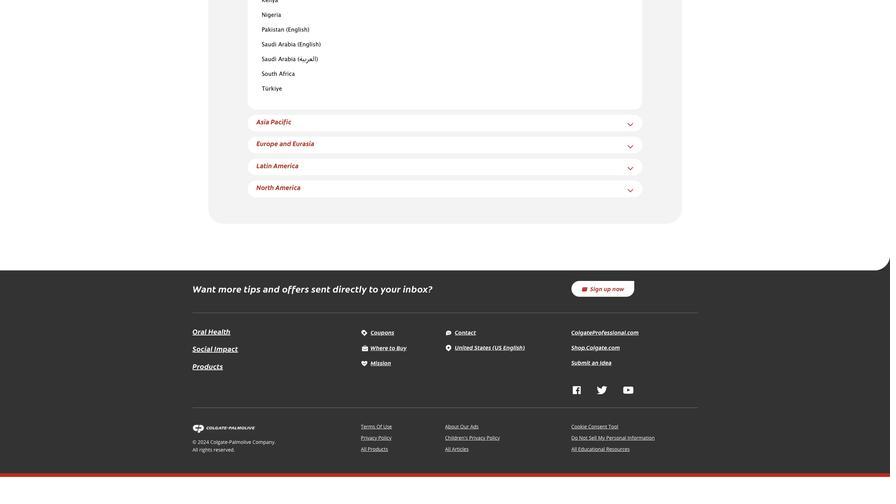 Task type: describe. For each thing, give the bounding box(es) containing it.
of
[[377, 423, 382, 430]]

america for latin america
[[274, 161, 299, 170]]

rounded corner image
[[875, 255, 891, 270]]

all educational resources link
[[572, 446, 630, 452]]

cookie
[[572, 423, 588, 430]]

mission link
[[361, 359, 391, 367]]

saudi for saudi arabia (english)
[[262, 42, 277, 47]]

nigeria link
[[262, 13, 281, 18]]

social
[[193, 344, 213, 353]]

all products
[[361, 446, 388, 452]]

europe and eurasia button
[[257, 139, 315, 148]]

all for all articles
[[445, 446, 451, 452]]

not
[[580, 435, 588, 441]]

nigeria
[[262, 13, 281, 18]]

products link
[[193, 361, 223, 372]]

north america button
[[257, 183, 301, 192]]

asia pacific button
[[257, 117, 292, 126]]

privacy policy link
[[361, 435, 392, 441]]

where
[[371, 344, 389, 351]]

2 privacy from the left
[[470, 435, 486, 441]]

do not sell my personal information
[[572, 435, 655, 441]]

cookie consent tool link
[[572, 423, 619, 430]]

do not sell my personal information link
[[572, 435, 655, 441]]

offers
[[282, 282, 309, 295]]

health
[[208, 327, 231, 336]]

united
[[455, 343, 474, 351]]

pakistan (english)
[[262, 27, 310, 33]]

türkiye
[[262, 86, 282, 92]]

all articles
[[445, 446, 469, 452]]

pakistan (english) link
[[262, 27, 310, 33]]

information
[[628, 435, 655, 441]]

1 vertical spatial and
[[263, 282, 280, 295]]

(العربية)
[[298, 57, 318, 62]]

asia
[[257, 117, 270, 126]]

do
[[572, 435, 578, 441]]

1 privacy from the left
[[361, 435, 377, 441]]

colgate-
[[211, 439, 229, 445]]

0 vertical spatial (english)
[[286, 27, 310, 33]]

saudi arabia (العربية) link
[[262, 57, 318, 62]]

sign
[[591, 285, 603, 293]]

company.
[[253, 439, 276, 445]]

saudi for saudi arabia (العربية)
[[262, 57, 277, 62]]

states
[[475, 343, 492, 351]]

south africa
[[262, 72, 295, 77]]

oral health link
[[193, 327, 231, 336]]

contact
[[455, 328, 477, 336]]

south africa link
[[262, 72, 295, 77]]

where to buy link
[[361, 344, 407, 351]]

want
[[193, 282, 216, 295]]

an
[[592, 359, 599, 366]]

arabia for (english)
[[279, 42, 296, 47]]

resources
[[607, 446, 630, 452]]

asia pacific
[[257, 117, 292, 126]]

©
[[193, 439, 197, 445]]

facebook image
[[573, 386, 581, 394]]

social impact
[[193, 344, 238, 353]]

tips
[[244, 282, 261, 295]]

inbox?
[[403, 282, 433, 295]]

personal
[[607, 435, 627, 441]]

up
[[604, 285, 612, 293]]

saudi arabia (العربية)
[[262, 57, 318, 62]]

more
[[218, 282, 242, 295]]

impact
[[214, 344, 238, 353]]

shop.colgate.com link
[[572, 343, 621, 351]]

palmolive
[[229, 439, 252, 445]]

reserved.
[[214, 446, 235, 453]]

about
[[445, 423, 459, 430]]

privacy policy
[[361, 435, 392, 441]]

latin america button
[[257, 161, 299, 170]]

shop.colgate.com
[[572, 343, 621, 351]]

about our ads link
[[445, 423, 479, 430]]

arabia for (العربية)
[[279, 57, 296, 62]]

colgateprofessional.com
[[572, 328, 639, 336]]

türkiye link
[[262, 86, 282, 92]]



Task type: vqa. For each thing, say whether or not it's contained in the screenshot.
first Policy from the left
yes



Task type: locate. For each thing, give the bounding box(es) containing it.
consent
[[589, 423, 608, 430]]

1 vertical spatial products
[[368, 446, 388, 452]]

north america
[[257, 183, 301, 192]]

1 saudi from the top
[[262, 42, 277, 47]]

1 policy from the left
[[379, 435, 392, 441]]

0 vertical spatial america
[[274, 161, 299, 170]]

0 horizontal spatial to
[[369, 282, 379, 295]]

children's
[[445, 435, 468, 441]]

oral
[[193, 327, 207, 336]]

want more tips and offers sent directly to your inbox?
[[193, 282, 433, 295]]

pacific
[[271, 117, 292, 126]]

and
[[280, 139, 291, 148], [263, 282, 280, 295]]

eurasia
[[293, 139, 315, 148]]

now
[[613, 285, 625, 293]]

and right the europe
[[280, 139, 291, 148]]

(us
[[493, 343, 502, 351]]

all articles link
[[445, 446, 469, 452]]

0 horizontal spatial products
[[193, 361, 223, 371]]

2 policy from the left
[[487, 435, 500, 441]]

all products link
[[361, 446, 388, 452]]

europe
[[257, 139, 278, 148]]

(english) up (العربية)
[[298, 42, 321, 47]]

idea
[[600, 359, 612, 366]]

south
[[262, 72, 278, 77]]

arabia down pakistan (english) link
[[279, 42, 296, 47]]

sell
[[589, 435, 597, 441]]

terms
[[361, 423, 376, 430]]

coupons
[[371, 328, 395, 336]]

sign up now
[[591, 285, 625, 293]]

twitter image
[[597, 386, 608, 394]]

saudi down pakistan
[[262, 42, 277, 47]]

1 vertical spatial saudi
[[262, 57, 277, 62]]

submit an idea
[[572, 359, 612, 366]]

my
[[599, 435, 606, 441]]

your
[[381, 282, 401, 295]]

0 horizontal spatial policy
[[379, 435, 392, 441]]

2 arabia from the top
[[279, 57, 296, 62]]

all down do
[[572, 446, 578, 452]]

privacy down 'ads'
[[470, 435, 486, 441]]

sign up now link
[[572, 281, 635, 297]]

privacy down terms
[[361, 435, 377, 441]]

0 vertical spatial arabia
[[279, 42, 296, 47]]

sent
[[312, 282, 331, 295]]

2024
[[198, 439, 209, 445]]

products down privacy policy link
[[368, 446, 388, 452]]

social impact link
[[193, 343, 238, 354]]

english)
[[504, 343, 526, 351]]

terms of use
[[361, 423, 392, 430]]

to left buy
[[390, 344, 396, 351]]

arabia
[[279, 42, 296, 47], [279, 57, 296, 62]]

all down privacy policy link
[[361, 446, 367, 452]]

colgateprofessional.com link
[[572, 328, 639, 336]]

all for all products
[[361, 446, 367, 452]]

0 horizontal spatial privacy
[[361, 435, 377, 441]]

submit
[[572, 359, 591, 366]]

1 vertical spatial to
[[390, 344, 396, 351]]

saudi arabia (english)
[[262, 42, 321, 47]]

about our ads
[[445, 423, 479, 430]]

contact link
[[445, 328, 477, 336]]

arabia up africa
[[279, 57, 296, 62]]

north
[[257, 183, 274, 192]]

pakistan
[[262, 27, 285, 33]]

(english)
[[286, 27, 310, 33], [298, 42, 321, 47]]

directly
[[333, 282, 367, 295]]

articles
[[452, 446, 469, 452]]

and right tips
[[263, 282, 280, 295]]

to
[[369, 282, 379, 295], [390, 344, 396, 351]]

products down social
[[193, 361, 223, 371]]

0 vertical spatial and
[[280, 139, 291, 148]]

children's privacy policy
[[445, 435, 500, 441]]

1 vertical spatial arabia
[[279, 57, 296, 62]]

educational
[[579, 446, 606, 452]]

1 arabia from the top
[[279, 42, 296, 47]]

saudi
[[262, 42, 277, 47], [262, 57, 277, 62]]

saudi arabia (english) link
[[262, 42, 321, 47]]

tool
[[609, 423, 619, 430]]

2 saudi from the top
[[262, 57, 277, 62]]

use
[[384, 423, 392, 430]]

1 vertical spatial america
[[276, 183, 301, 192]]

latin america
[[257, 161, 299, 170]]

1 horizontal spatial products
[[368, 446, 388, 452]]

0 vertical spatial saudi
[[262, 42, 277, 47]]

buy
[[397, 344, 407, 351]]

america for north america
[[276, 183, 301, 192]]

africa
[[279, 72, 295, 77]]

all down ©
[[193, 446, 198, 453]]

america right north
[[276, 183, 301, 192]]

1 horizontal spatial privacy
[[470, 435, 486, 441]]

youtube image
[[624, 386, 634, 394]]

all inside © 2024 colgate-palmolive company. all rights reserved.
[[193, 446, 198, 453]]

ads
[[471, 423, 479, 430]]

our
[[461, 423, 469, 430]]

cookie consent tool
[[572, 423, 619, 430]]

all educational resources
[[572, 446, 630, 452]]

coupons link
[[361, 328, 395, 336]]

oral health
[[193, 327, 231, 336]]

1 horizontal spatial policy
[[487, 435, 500, 441]]

all for all educational resources
[[572, 446, 578, 452]]

children's privacy policy link
[[445, 435, 500, 441]]

latin
[[257, 161, 272, 170]]

rights
[[199, 446, 213, 453]]

all left 'articles'
[[445, 446, 451, 452]]

1 vertical spatial (english)
[[298, 42, 321, 47]]

© 2024 colgate-palmolive company. all rights reserved.
[[193, 439, 276, 453]]

to left your
[[369, 282, 379, 295]]

terms of use link
[[361, 423, 392, 430]]

(english) up saudi arabia (english)
[[286, 27, 310, 33]]

1 horizontal spatial to
[[390, 344, 396, 351]]

saudi up the "south"
[[262, 57, 277, 62]]

america right latin
[[274, 161, 299, 170]]

0 vertical spatial to
[[369, 282, 379, 295]]

products
[[193, 361, 223, 371], [368, 446, 388, 452]]

europe and eurasia
[[257, 139, 315, 148]]

0 vertical spatial products
[[193, 361, 223, 371]]

where to buy
[[371, 344, 407, 351]]

united states (us english)
[[455, 343, 526, 351]]



